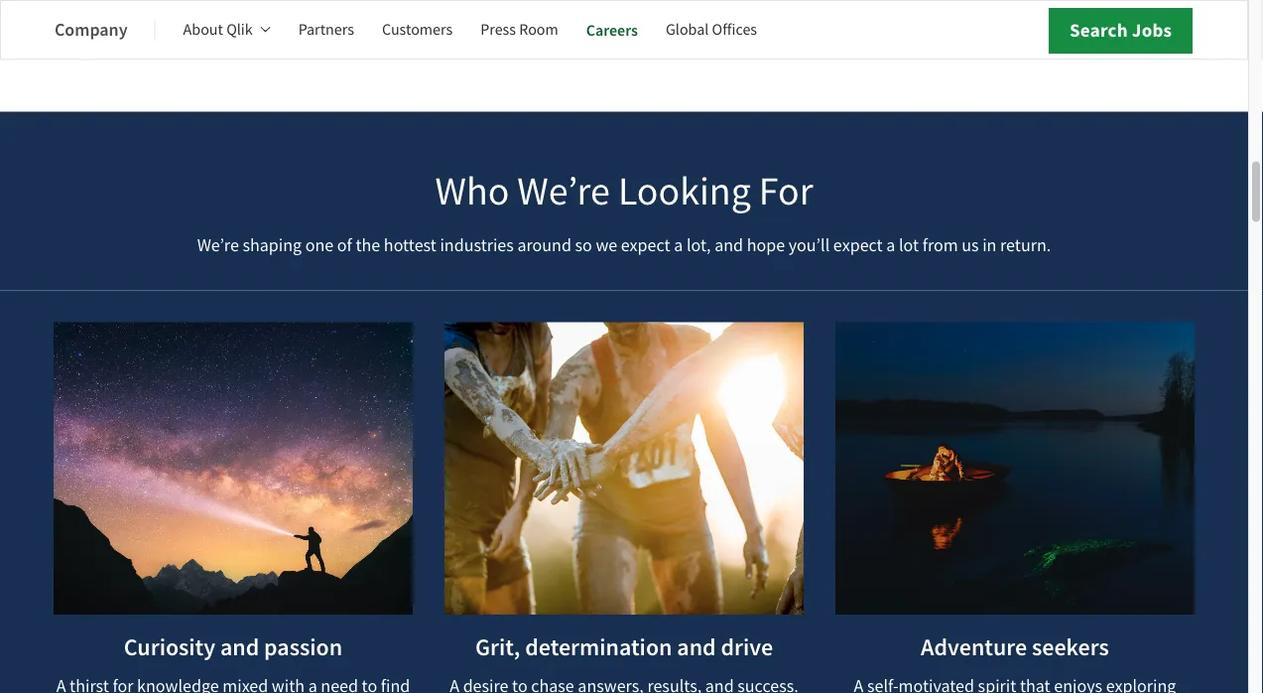 Task type: describe. For each thing, give the bounding box(es) containing it.
press
[[481, 19, 516, 40]]

from
[[923, 233, 959, 256]]

us
[[962, 233, 980, 256]]

search jobs
[[1070, 17, 1173, 43]]

we
[[596, 233, 618, 256]]

adventure
[[921, 632, 1028, 663]]

industries
[[440, 233, 514, 256]]

partners
[[299, 19, 354, 40]]

curiosity and passion
[[124, 632, 343, 663]]

search jobs link
[[1049, 8, 1194, 54]]

room
[[519, 19, 559, 40]]

who
[[435, 166, 510, 217]]

2 expect from the left
[[834, 233, 883, 256]]

one
[[306, 233, 334, 256]]

who we're looking for
[[435, 166, 814, 217]]

hottest
[[384, 233, 437, 256]]

1 expect from the left
[[621, 233, 671, 256]]

offices
[[712, 19, 758, 40]]

grit, determination and drive
[[476, 632, 774, 663]]

company
[[55, 18, 128, 42]]

and left the drive
[[677, 632, 716, 663]]

we're shaping one of the hottest industries around so we expect a lot, and hope you'll expect a lot from us in return.
[[197, 233, 1052, 256]]

determination
[[525, 632, 673, 663]]

return.
[[1001, 233, 1052, 256]]

search
[[1070, 17, 1129, 43]]

in
[[983, 233, 997, 256]]

2 a from the left
[[887, 233, 896, 256]]



Task type: locate. For each thing, give the bounding box(es) containing it.
a left lot
[[887, 233, 896, 256]]

global offices link
[[666, 6, 758, 54]]

of
[[337, 233, 352, 256]]

who we're looking for image
[[445, 322, 804, 615]]

expect
[[621, 233, 671, 256], [834, 233, 883, 256]]

careers
[[587, 19, 638, 40]]

global
[[666, 19, 709, 40]]

we're
[[518, 166, 611, 217], [197, 233, 239, 256]]

drive
[[721, 632, 774, 663]]

1 horizontal spatial a
[[887, 233, 896, 256]]

so
[[575, 233, 593, 256]]

press room
[[481, 19, 559, 40]]

qlik
[[227, 19, 253, 40]]

we're left the shaping
[[197, 233, 239, 256]]

the
[[356, 233, 381, 256]]

company menu bar
[[55, 6, 785, 54]]

curiosity
[[124, 632, 216, 663]]

careers link
[[587, 6, 638, 54]]

and right lot,
[[715, 233, 744, 256]]

partners link
[[299, 6, 354, 54]]

expect right we
[[621, 233, 671, 256]]

looking
[[618, 166, 751, 217]]

hope
[[747, 233, 786, 256]]

0 horizontal spatial a
[[674, 233, 683, 256]]

customers link
[[382, 6, 453, 54]]

1 horizontal spatial we're
[[518, 166, 611, 217]]

1 vertical spatial we're
[[197, 233, 239, 256]]

1 horizontal spatial expect
[[834, 233, 883, 256]]

about qlik
[[183, 19, 253, 40]]

lot
[[899, 233, 919, 256]]

jobs
[[1133, 17, 1173, 43]]

0 horizontal spatial we're
[[197, 233, 239, 256]]

grit,
[[476, 632, 521, 663]]

around
[[518, 233, 572, 256]]

about qlik link
[[183, 6, 271, 54]]

1 a from the left
[[674, 233, 683, 256]]

customers
[[382, 19, 453, 40]]

and
[[715, 233, 744, 256], [220, 632, 259, 663], [677, 632, 716, 663]]

press room link
[[481, 6, 559, 54]]

adventure seekers
[[921, 632, 1110, 663]]

we're up around at the top of page
[[518, 166, 611, 217]]

passion
[[264, 632, 343, 663]]

a
[[674, 233, 683, 256], [887, 233, 896, 256]]

global offices
[[666, 19, 758, 40]]

about
[[183, 19, 223, 40]]

seekers
[[1033, 632, 1110, 663]]

lot,
[[687, 233, 712, 256]]

shaping
[[243, 233, 302, 256]]

0 vertical spatial we're
[[518, 166, 611, 217]]

a left lot,
[[674, 233, 683, 256]]

0 horizontal spatial expect
[[621, 233, 671, 256]]

expect right you'll
[[834, 233, 883, 256]]

and left passion on the bottom left of page
[[220, 632, 259, 663]]

for
[[759, 166, 814, 217]]

you'll
[[789, 233, 830, 256]]



Task type: vqa. For each thing, say whether or not it's contained in the screenshot.
most
no



